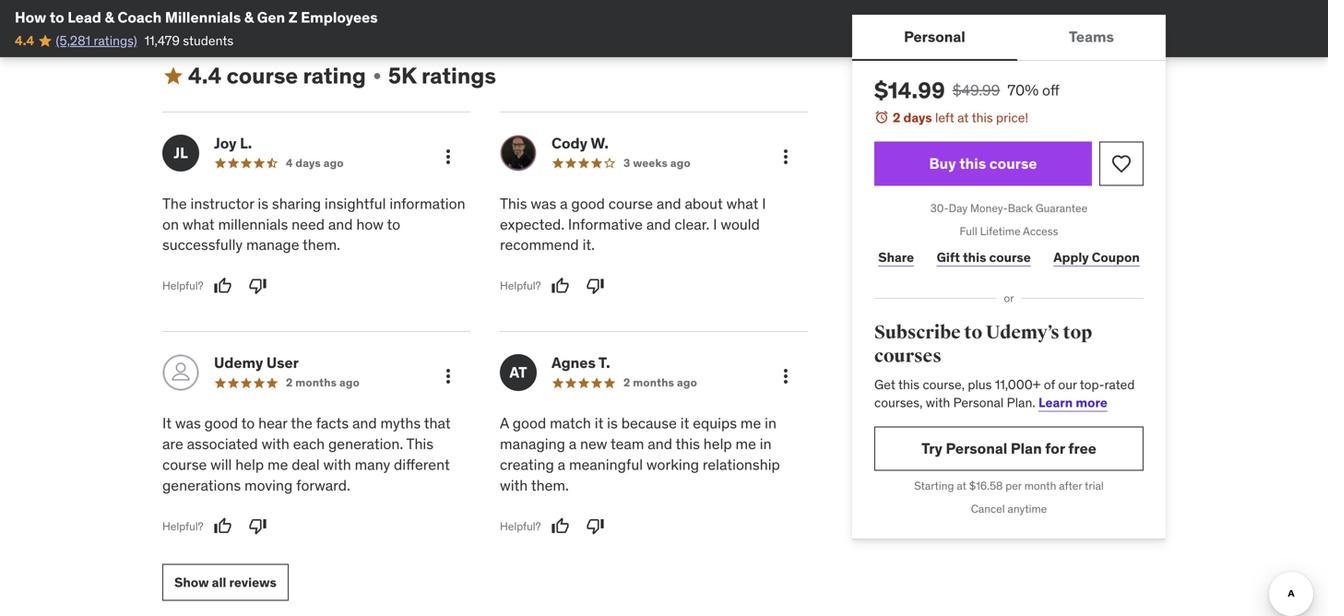 Task type: vqa. For each thing, say whether or not it's contained in the screenshot.
Create an outline.
no



Task type: describe. For each thing, give the bounding box(es) containing it.
mark review by cody w. as unhelpful image
[[586, 277, 605, 295]]

and inside a good match it is because it equips me in managing a new team and this help me in creating a meaningful working relationship with them.
[[648, 435, 673, 453]]

good inside a good match it is because it equips me in managing a new team and this help me in creating a meaningful working relationship with them.
[[513, 414, 546, 433]]

2 it from the left
[[681, 414, 689, 433]]

to inside the it was good to hear the facts and myths that are associated with each generation.  this course will help me deal with many different generations moving forward.
[[241, 414, 255, 433]]

course,
[[923, 376, 965, 393]]

try personal plan for free
[[922, 439, 1097, 458]]

it
[[162, 414, 172, 433]]

weeks
[[633, 156, 668, 170]]

moving
[[244, 476, 293, 495]]

insightful
[[325, 194, 386, 213]]

medium image
[[162, 65, 185, 87]]

starting
[[914, 479, 954, 493]]

buy this course button
[[875, 142, 1092, 186]]

mark review by udemy user as helpful image
[[214, 517, 232, 536]]

with up forward. on the left of page
[[323, 455, 351, 474]]

mark review by agnes t. as unhelpful image
[[586, 517, 605, 536]]

the
[[291, 414, 313, 433]]

and inside the it was good to hear the facts and myths that are associated with each generation.  this course will help me deal with many different generations moving forward.
[[352, 414, 377, 433]]

months for udemy user
[[295, 376, 337, 390]]

(5,281
[[56, 32, 91, 49]]

this inside a good match it is because it equips me in managing a new team and this help me in creating a meaningful working relationship with them.
[[676, 435, 700, 453]]

try
[[922, 439, 943, 458]]

ago for and
[[671, 156, 691, 170]]

additional actions for review by joy l. image
[[437, 146, 459, 168]]

and inside the instructor is sharing insightful information on what millennials need and how to successfully manage them.
[[328, 215, 353, 234]]

show
[[174, 574, 209, 591]]

2 months ago for the
[[286, 376, 360, 390]]

5k
[[388, 62, 417, 90]]

course down lifetime
[[989, 249, 1031, 266]]

3
[[624, 156, 631, 170]]

teams
[[1069, 27, 1114, 46]]

course inside button
[[990, 154, 1037, 173]]

for
[[1046, 439, 1065, 458]]

month
[[1025, 479, 1057, 493]]

at inside the starting at $16.58 per month after trial cancel anytime
[[957, 479, 967, 493]]

clear.
[[675, 215, 710, 234]]

t.
[[599, 353, 610, 372]]

joy
[[214, 134, 237, 153]]

buy this course
[[929, 154, 1037, 173]]

70%
[[1008, 81, 1039, 100]]

help inside a good match it is because it equips me in managing a new team and this help me in creating a meaningful working relationship with them.
[[704, 435, 732, 453]]

2 months ago for because
[[624, 376, 697, 390]]

gift this course
[[937, 249, 1031, 266]]

employees
[[301, 8, 378, 27]]

trial
[[1085, 479, 1104, 493]]

this inside this was a good course and about what i expected.  informative and clear.  i would recommend it.
[[500, 194, 527, 213]]

them. inside a good match it is because it equips me in managing a new team and this help me in creating a meaningful working relationship with them.
[[531, 476, 569, 495]]

expected.
[[500, 215, 565, 234]]

try personal plan for free link
[[875, 427, 1144, 471]]

day
[[949, 201, 968, 216]]

how
[[356, 215, 384, 234]]

with inside get this course, plus 11,000+ of our top-rated courses, with personal plan.
[[926, 394, 951, 411]]

each
[[293, 435, 325, 453]]

2 & from the left
[[244, 8, 254, 27]]

0 vertical spatial in
[[765, 414, 777, 433]]

helpful? for the instructor is sharing insightful information on what millennials need and how to successfully manage them.
[[162, 279, 204, 293]]

because
[[622, 414, 677, 433]]

need
[[292, 215, 325, 234]]

coupon
[[1092, 249, 1140, 266]]

per
[[1006, 479, 1022, 493]]

4.4 for 4.4
[[15, 32, 34, 49]]

joy l.
[[214, 134, 252, 153]]

buy
[[929, 154, 956, 173]]

with inside a good match it is because it equips me in managing a new team and this help me in creating a meaningful working relationship with them.
[[500, 476, 528, 495]]

gen
[[257, 8, 285, 27]]

w.
[[591, 134, 609, 153]]

reviews
[[229, 574, 277, 591]]

are
[[162, 435, 183, 453]]

millennials
[[218, 215, 288, 234]]

working
[[647, 455, 699, 474]]

mark review by agnes t. as helpful image
[[551, 517, 570, 536]]

additional actions for review by cody w. image
[[775, 146, 797, 168]]

0 vertical spatial at
[[958, 109, 969, 126]]

informative
[[568, 215, 643, 234]]

students
[[183, 32, 234, 49]]

different
[[394, 455, 450, 474]]

4 days ago
[[286, 156, 344, 170]]

back
[[1008, 201, 1033, 216]]

2 vertical spatial personal
[[946, 439, 1008, 458]]

forward.
[[296, 476, 350, 495]]

good inside this was a good course and about what i expected.  informative and clear.  i would recommend it.
[[571, 194, 605, 213]]

ago for information
[[324, 156, 344, 170]]

1 vertical spatial a
[[569, 435, 577, 453]]

mark review by cody w. as helpful image
[[551, 277, 570, 295]]

courses,
[[875, 394, 923, 411]]

and left clear.
[[647, 215, 671, 234]]

gift this course link
[[933, 239, 1035, 276]]

would
[[721, 215, 760, 234]]

2 for it was good to hear the facts and myths that are associated with each generation.  this course will help me deal with many different generations moving forward.
[[286, 376, 293, 390]]

udemy's
[[986, 321, 1060, 344]]

it.
[[583, 235, 595, 254]]

generation.
[[328, 435, 403, 453]]

get this course, plus 11,000+ of our top-rated courses, with personal plan.
[[875, 376, 1135, 411]]

at
[[510, 363, 527, 382]]

user
[[267, 353, 299, 372]]

alarm image
[[875, 110, 889, 125]]

mark review by joy l. as unhelpful image
[[249, 277, 267, 295]]

1 vertical spatial me
[[736, 435, 756, 453]]

meaningful
[[569, 455, 643, 474]]

was for a
[[531, 194, 557, 213]]

left
[[935, 109, 955, 126]]

mark review by udemy user as unhelpful image
[[249, 517, 267, 536]]

helpful? for this was a good course and about what i expected.  informative and clear.  i would recommend it.
[[500, 279, 541, 293]]

4.4 course rating
[[188, 62, 366, 90]]

hear
[[258, 414, 288, 433]]

the
[[162, 194, 187, 213]]

show all reviews button
[[162, 564, 289, 601]]

instructor
[[191, 194, 254, 213]]

information
[[390, 194, 465, 213]]

days for 2
[[904, 109, 932, 126]]

helpful? for it was good to hear the facts and myths that are associated with each generation.  this course will help me deal with many different generations moving forward.
[[162, 519, 204, 534]]

top
[[1063, 321, 1093, 344]]

good inside the it was good to hear the facts and myths that are associated with each generation.  this course will help me deal with many different generations moving forward.
[[204, 414, 238, 433]]

course inside this was a good course and about what i expected.  informative and clear.  i would recommend it.
[[609, 194, 653, 213]]

helpful? for a good match it is because it equips me in managing a new team and this help me in creating a meaningful working relationship with them.
[[500, 519, 541, 534]]

1 vertical spatial i
[[713, 215, 717, 234]]

subscribe to udemy's top courses
[[875, 321, 1093, 368]]

how
[[15, 8, 46, 27]]

recommend
[[500, 235, 579, 254]]

l.
[[240, 134, 252, 153]]

to inside the instructor is sharing insightful information on what millennials need and how to successfully manage them.
[[387, 215, 401, 234]]

match
[[550, 414, 591, 433]]

top-
[[1080, 376, 1105, 393]]

equips
[[693, 414, 737, 433]]

gift
[[937, 249, 960, 266]]

$14.99 $49.99 70% off
[[875, 77, 1060, 104]]

facts
[[316, 414, 349, 433]]

money-
[[971, 201, 1008, 216]]

them. inside the instructor is sharing insightful information on what millennials need and how to successfully manage them.
[[303, 235, 340, 254]]



Task type: locate. For each thing, give the bounding box(es) containing it.
2 down user
[[286, 376, 293, 390]]

1 horizontal spatial them.
[[531, 476, 569, 495]]

0 vertical spatial them.
[[303, 235, 340, 254]]

ago up facts
[[339, 376, 360, 390]]

z
[[288, 8, 298, 27]]

personal up $14.99
[[904, 27, 966, 46]]

1 horizontal spatial 2
[[624, 376, 631, 390]]

mark review by joy l. as helpful image
[[214, 277, 232, 295]]

0 horizontal spatial was
[[175, 414, 201, 433]]

to
[[50, 8, 64, 27], [387, 215, 401, 234], [964, 321, 983, 344], [241, 414, 255, 433]]

course
[[227, 62, 298, 90], [990, 154, 1037, 173], [609, 194, 653, 213], [989, 249, 1031, 266], [162, 455, 207, 474]]

1 vertical spatial personal
[[954, 394, 1004, 411]]

1 vertical spatial at
[[957, 479, 967, 493]]

1 horizontal spatial is
[[607, 414, 618, 433]]

jl
[[174, 143, 188, 162]]

many
[[355, 455, 390, 474]]

personal up $16.58
[[946, 439, 1008, 458]]

0 horizontal spatial them.
[[303, 235, 340, 254]]

with down course,
[[926, 394, 951, 411]]

a good match it is because it equips me in managing a new team and this help me in creating a meaningful working relationship with them.
[[500, 414, 780, 495]]

ago up equips
[[677, 376, 697, 390]]

learn more link
[[1039, 394, 1108, 411]]

11,479 students
[[144, 32, 234, 49]]

me
[[741, 414, 761, 433], [736, 435, 756, 453], [268, 455, 288, 474]]

additional actions for review by agnes t. image
[[775, 365, 797, 388]]

1 months from the left
[[295, 376, 337, 390]]

is up millennials
[[258, 194, 269, 213]]

after
[[1059, 479, 1083, 493]]

or
[[1004, 291, 1014, 306]]

0 horizontal spatial good
[[204, 414, 238, 433]]

creating
[[500, 455, 554, 474]]

0 horizontal spatial this
[[406, 435, 434, 453]]

it left equips
[[681, 414, 689, 433]]

this right gift
[[963, 249, 987, 266]]

0 horizontal spatial help
[[235, 455, 264, 474]]

1 horizontal spatial good
[[513, 414, 546, 433]]

me up moving
[[268, 455, 288, 474]]

1 2 months ago from the left
[[286, 376, 360, 390]]

and down because
[[648, 435, 673, 453]]

me up relationship in the right of the page
[[736, 435, 756, 453]]

share
[[879, 249, 914, 266]]

this for buy
[[960, 154, 986, 173]]

0 vertical spatial personal
[[904, 27, 966, 46]]

helpful? left mark review by agnes t. as helpful image
[[500, 519, 541, 534]]

a inside this was a good course and about what i expected.  informative and clear.  i would recommend it.
[[560, 194, 568, 213]]

tab list containing personal
[[852, 15, 1166, 61]]

11,000+
[[995, 376, 1041, 393]]

1 horizontal spatial 2 months ago
[[624, 376, 697, 390]]

what up would
[[727, 194, 759, 213]]

1 horizontal spatial 4.4
[[188, 62, 222, 90]]

on
[[162, 215, 179, 234]]

1 horizontal spatial days
[[904, 109, 932, 126]]

agnes t.
[[552, 353, 610, 372]]

this inside the it was good to hear the facts and myths that are associated with each generation.  this course will help me deal with many different generations moving forward.
[[406, 435, 434, 453]]

at left $16.58
[[957, 479, 967, 493]]

at right left
[[958, 109, 969, 126]]

ago right 4
[[324, 156, 344, 170]]

course up the informative
[[609, 194, 653, 213]]

1 horizontal spatial &
[[244, 8, 254, 27]]

months down user
[[295, 376, 337, 390]]

help inside the it was good to hear the facts and myths that are associated with each generation.  this course will help me deal with many different generations moving forward.
[[235, 455, 264, 474]]

0 horizontal spatial is
[[258, 194, 269, 213]]

1 vertical spatial days
[[296, 156, 321, 170]]

1 vertical spatial this
[[406, 435, 434, 453]]

1 vertical spatial 4.4
[[188, 62, 222, 90]]

was right it
[[175, 414, 201, 433]]

of
[[1044, 376, 1055, 393]]

0 vertical spatial was
[[531, 194, 557, 213]]

a down match
[[569, 435, 577, 453]]

2 horizontal spatial good
[[571, 194, 605, 213]]

rated
[[1105, 376, 1135, 393]]

more
[[1076, 394, 1108, 411]]

11,479
[[144, 32, 180, 49]]

helpful? left mark review by joy l. as helpful icon
[[162, 279, 204, 293]]

good up the associated
[[204, 414, 238, 433]]

4.4 for 4.4 course rating
[[188, 62, 222, 90]]

xsmall image
[[370, 69, 385, 84]]

helpful? left mark review by cody w. as helpful icon
[[500, 279, 541, 293]]

3 weeks ago
[[624, 156, 691, 170]]

what for millennials
[[182, 215, 215, 234]]

what
[[727, 194, 759, 213], [182, 215, 215, 234]]

generations
[[162, 476, 241, 495]]

apply coupon button
[[1050, 239, 1144, 276]]

is
[[258, 194, 269, 213], [607, 414, 618, 433]]

this up courses,
[[899, 376, 920, 393]]

this right the buy
[[960, 154, 986, 173]]

30-day money-back guarantee full lifetime access
[[931, 201, 1088, 238]]

this up different
[[406, 435, 434, 453]]

0 vertical spatial a
[[560, 194, 568, 213]]

this inside get this course, plus 11,000+ of our top-rated courses, with personal plan.
[[899, 376, 920, 393]]

me inside the it was good to hear the facts and myths that are associated with each generation.  this course will help me deal with many different generations moving forward.
[[268, 455, 288, 474]]

& up ratings)
[[105, 8, 114, 27]]

good up managing
[[513, 414, 546, 433]]

ago for the
[[339, 376, 360, 390]]

about
[[685, 194, 723, 213]]

1 vertical spatial is
[[607, 414, 618, 433]]

1 & from the left
[[105, 8, 114, 27]]

2 months ago up facts
[[286, 376, 360, 390]]

ago
[[324, 156, 344, 170], [671, 156, 691, 170], [339, 376, 360, 390], [677, 376, 697, 390]]

days
[[904, 109, 932, 126], [296, 156, 321, 170]]

2 months from the left
[[633, 376, 675, 390]]

me right equips
[[741, 414, 761, 433]]

them. down 'need'
[[303, 235, 340, 254]]

full
[[960, 224, 978, 238]]

1 vertical spatial in
[[760, 435, 772, 453]]

sharing
[[272, 194, 321, 213]]

2 right alarm image
[[893, 109, 901, 126]]

0 vertical spatial what
[[727, 194, 759, 213]]

manage
[[246, 235, 299, 254]]

a right creating
[[558, 455, 566, 474]]

2 vertical spatial a
[[558, 455, 566, 474]]

is inside a good match it is because it equips me in managing a new team and this help me in creating a meaningful working relationship with them.
[[607, 414, 618, 433]]

course inside the it was good to hear the facts and myths that are associated with each generation.  this course will help me deal with many different generations moving forward.
[[162, 455, 207, 474]]

to inside subscribe to udemy's top courses
[[964, 321, 983, 344]]

and down insightful
[[328, 215, 353, 234]]

i right about
[[762, 194, 766, 213]]

1 vertical spatial help
[[235, 455, 264, 474]]

0 horizontal spatial 2
[[286, 376, 293, 390]]

this inside button
[[960, 154, 986, 173]]

this up working
[[676, 435, 700, 453]]

successfully
[[162, 235, 243, 254]]

the instructor is sharing insightful information on what millennials need and how to successfully manage them.
[[162, 194, 465, 254]]

months for agnes t.
[[633, 376, 675, 390]]

course down are
[[162, 455, 207, 474]]

was inside the it was good to hear the facts and myths that are associated with each generation.  this course will help me deal with many different generations moving forward.
[[175, 414, 201, 433]]

xsmall image
[[228, 0, 243, 15]]

months up because
[[633, 376, 675, 390]]

personal
[[904, 27, 966, 46], [954, 394, 1004, 411], [946, 439, 1008, 458]]

with
[[926, 394, 951, 411], [262, 435, 290, 453], [323, 455, 351, 474], [500, 476, 528, 495]]

1 vertical spatial what
[[182, 215, 215, 234]]

1 vertical spatial them.
[[531, 476, 569, 495]]

what up successfully
[[182, 215, 215, 234]]

days right 4
[[296, 156, 321, 170]]

this for get
[[899, 376, 920, 393]]

1 vertical spatial was
[[175, 414, 201, 433]]

price!
[[996, 109, 1029, 126]]

0 vertical spatial is
[[258, 194, 269, 213]]

0 horizontal spatial &
[[105, 8, 114, 27]]

1 it from the left
[[595, 414, 604, 433]]

0 vertical spatial me
[[741, 414, 761, 433]]

i right clear.
[[713, 215, 717, 234]]

ratings
[[422, 62, 496, 90]]

access
[[1023, 224, 1059, 238]]

course up back
[[990, 154, 1037, 173]]

1 horizontal spatial it
[[681, 414, 689, 433]]

0 horizontal spatial 4.4
[[15, 32, 34, 49]]

will
[[210, 455, 232, 474]]

personal button
[[852, 15, 1018, 59]]

all
[[212, 574, 226, 591]]

2 vertical spatial me
[[268, 455, 288, 474]]

2 months ago up because
[[624, 376, 697, 390]]

and up clear.
[[657, 194, 681, 213]]

tab list
[[852, 15, 1166, 61]]

2 up because
[[624, 376, 631, 390]]

1 horizontal spatial months
[[633, 376, 675, 390]]

1 horizontal spatial what
[[727, 194, 759, 213]]

4.4 down how
[[15, 32, 34, 49]]

helpful? left mark review by udemy user as helpful "image"
[[162, 519, 204, 534]]

ago for because
[[677, 376, 697, 390]]

ago right weeks
[[671, 156, 691, 170]]

(5,281 ratings)
[[56, 32, 137, 49]]

what inside this was a good course and about what i expected.  informative and clear.  i would recommend it.
[[727, 194, 759, 213]]

this
[[972, 109, 993, 126], [960, 154, 986, 173], [963, 249, 987, 266], [899, 376, 920, 393], [676, 435, 700, 453]]

1 horizontal spatial help
[[704, 435, 732, 453]]

and
[[657, 194, 681, 213], [328, 215, 353, 234], [647, 215, 671, 234], [352, 414, 377, 433], [648, 435, 673, 453]]

2 for a good match it is because it equips me in managing a new team and this help me in creating a meaningful working relationship with them.
[[624, 376, 631, 390]]

personal down 'plus'
[[954, 394, 1004, 411]]

with down creating
[[500, 476, 528, 495]]

2 months ago
[[286, 376, 360, 390], [624, 376, 697, 390]]

0 horizontal spatial 2 months ago
[[286, 376, 360, 390]]

personal inside button
[[904, 27, 966, 46]]

coach
[[117, 8, 162, 27]]

in up relationship in the right of the page
[[760, 435, 772, 453]]

wishlist image
[[1111, 153, 1133, 175]]

course down 'gen'
[[227, 62, 298, 90]]

with down 'hear'
[[262, 435, 290, 453]]

plus
[[968, 376, 992, 393]]

anytime
[[1008, 502, 1047, 516]]

in down additional actions for review by agnes t. icon
[[765, 414, 777, 433]]

2 2 months ago from the left
[[624, 376, 697, 390]]

subscribe
[[875, 321, 961, 344]]

additional actions for review by udemy user image
[[437, 365, 459, 388]]

this up expected.
[[500, 194, 527, 213]]

cancel
[[971, 502, 1005, 516]]

0 vertical spatial help
[[704, 435, 732, 453]]

this down "$49.99"
[[972, 109, 993, 126]]

days for 4
[[296, 156, 321, 170]]

get
[[875, 376, 896, 393]]

ratings)
[[94, 32, 137, 49]]

was up expected.
[[531, 194, 557, 213]]

a up expected.
[[560, 194, 568, 213]]

personal inside get this course, plus 11,000+ of our top-rated courses, with personal plan.
[[954, 394, 1004, 411]]

it up new
[[595, 414, 604, 433]]

0 vertical spatial 4.4
[[15, 32, 34, 49]]

this for gift
[[963, 249, 987, 266]]

0 horizontal spatial what
[[182, 215, 215, 234]]

good
[[571, 194, 605, 213], [204, 414, 238, 433], [513, 414, 546, 433]]

0 horizontal spatial it
[[595, 414, 604, 433]]

and up generation.
[[352, 414, 377, 433]]

associated
[[187, 435, 258, 453]]

apply
[[1054, 249, 1089, 266]]

help up moving
[[235, 455, 264, 474]]

starting at $16.58 per month after trial cancel anytime
[[914, 479, 1104, 516]]

guarantee
[[1036, 201, 1088, 216]]

lifetime
[[980, 224, 1021, 238]]

0 vertical spatial this
[[500, 194, 527, 213]]

team
[[611, 435, 644, 453]]

0 horizontal spatial months
[[295, 376, 337, 390]]

is inside the instructor is sharing insightful information on what millennials need and how to successfully manage them.
[[258, 194, 269, 213]]

is up team
[[607, 414, 618, 433]]

1 horizontal spatial this
[[500, 194, 527, 213]]

was for good
[[175, 414, 201, 433]]

show all reviews
[[174, 574, 277, 591]]

0 horizontal spatial i
[[713, 215, 717, 234]]

what for i
[[727, 194, 759, 213]]

2 horizontal spatial 2
[[893, 109, 901, 126]]

& right xsmall icon
[[244, 8, 254, 27]]

help down equips
[[704, 435, 732, 453]]

0 horizontal spatial days
[[296, 156, 321, 170]]

$16.58
[[969, 479, 1003, 493]]

them. down creating
[[531, 476, 569, 495]]

a
[[500, 414, 509, 433]]

good up the informative
[[571, 194, 605, 213]]

this
[[500, 194, 527, 213], [406, 435, 434, 453]]

was inside this was a good course and about what i expected.  informative and clear.  i would recommend it.
[[531, 194, 557, 213]]

0 vertical spatial i
[[762, 194, 766, 213]]

4.4 right medium image
[[188, 62, 222, 90]]

1 horizontal spatial was
[[531, 194, 557, 213]]

udemy user
[[214, 353, 299, 372]]

days left left
[[904, 109, 932, 126]]

0 vertical spatial days
[[904, 109, 932, 126]]

what inside the instructor is sharing insightful information on what millennials need and how to successfully manage them.
[[182, 215, 215, 234]]

1 horizontal spatial i
[[762, 194, 766, 213]]



